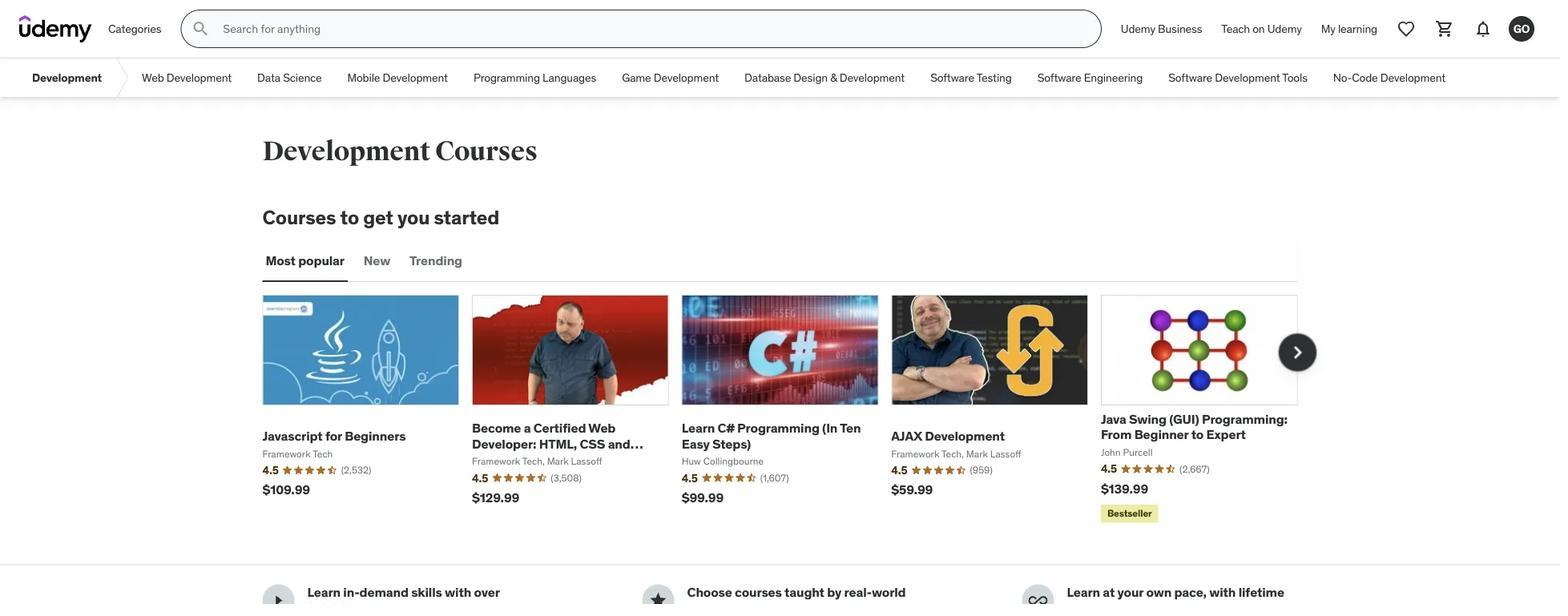 Task type: locate. For each thing, give the bounding box(es) containing it.
2 udemy from the left
[[1268, 21, 1302, 36]]

mobile
[[1129, 600, 1170, 604]]

submit search image
[[191, 19, 210, 38]]

software engineering
[[1038, 70, 1143, 85]]

0 horizontal spatial programming
[[474, 70, 540, 85]]

steps)
[[713, 436, 751, 452]]

2 with from the left
[[1210, 584, 1236, 601]]

courses
[[735, 584, 782, 601], [393, 600, 440, 604]]

2 medium image from the left
[[1029, 591, 1048, 604]]

mobile development
[[348, 70, 448, 85]]

0 horizontal spatial and
[[608, 436, 631, 452]]

1 medium image from the left
[[269, 591, 288, 604]]

0 horizontal spatial to
[[340, 205, 359, 229]]

to left expert at the right bottom of the page
[[1192, 427, 1204, 443]]

learn left at
[[1067, 584, 1101, 601]]

1 udemy from the left
[[1121, 21, 1156, 36]]

0 horizontal spatial learn
[[307, 584, 341, 601]]

software down "business"
[[1169, 70, 1213, 85]]

no-
[[1334, 70, 1352, 85]]

certified
[[534, 420, 586, 437]]

game
[[622, 70, 651, 85]]

access
[[1067, 600, 1108, 604]]

0 vertical spatial on
[[1253, 21, 1265, 36]]

to
[[340, 205, 359, 229], [1192, 427, 1204, 443]]

go
[[1514, 21, 1531, 36]]

0 horizontal spatial courses
[[393, 600, 440, 604]]

data science
[[257, 70, 322, 85]]

trending
[[410, 253, 463, 269]]

software left engineering
[[1038, 70, 1082, 85]]

software for software testing
[[931, 70, 975, 85]]

with inside the learn in-demand skills with over 210,000 video courses
[[445, 584, 471, 601]]

learn
[[682, 420, 715, 437], [307, 584, 341, 601], [1067, 584, 1101, 601]]

1 horizontal spatial and
[[1173, 600, 1195, 604]]

0 vertical spatial programming
[[474, 70, 540, 85]]

business
[[1158, 21, 1203, 36]]

go link
[[1503, 10, 1542, 48]]

1 horizontal spatial learn
[[682, 420, 715, 437]]

0 horizontal spatial medium image
[[269, 591, 288, 604]]

medium image left "210,000"
[[269, 591, 288, 604]]

1 horizontal spatial courses
[[435, 135, 538, 168]]

1 vertical spatial and
[[1173, 600, 1195, 604]]

programming languages
[[474, 70, 597, 85]]

1 horizontal spatial to
[[1192, 427, 1204, 443]]

3 software from the left
[[1169, 70, 1213, 85]]

data
[[257, 70, 281, 85]]

1 horizontal spatial medium image
[[1029, 591, 1048, 604]]

medium image for learn in-demand skills with over 210,000 video courses
[[269, 591, 288, 604]]

web right certified
[[589, 420, 616, 437]]

wishlist image
[[1397, 19, 1416, 38]]

and right css in the left of the page
[[608, 436, 631, 452]]

become a certified web developer: html, css and javascript link
[[472, 420, 643, 467]]

medium image
[[269, 591, 288, 604], [1029, 591, 1048, 604]]

1 horizontal spatial courses
[[735, 584, 782, 601]]

learn left 'c#'
[[682, 420, 715, 437]]

2 horizontal spatial software
[[1169, 70, 1213, 85]]

game development link
[[609, 59, 732, 97]]

programming left (in
[[738, 420, 820, 437]]

for
[[325, 428, 342, 444]]

1 horizontal spatial with
[[1210, 584, 1236, 601]]

software development tools link
[[1156, 59, 1321, 97]]

1 horizontal spatial udemy
[[1268, 21, 1302, 36]]

ten
[[840, 420, 861, 437]]

0 vertical spatial courses
[[435, 135, 538, 168]]

with left over
[[445, 584, 471, 601]]

java
[[1101, 411, 1127, 428]]

software testing
[[931, 70, 1012, 85]]

my
[[1322, 21, 1336, 36]]

web development
[[142, 70, 232, 85]]

taught
[[785, 584, 825, 601]]

on right teach
[[1253, 21, 1265, 36]]

with inside learn at your own pace, with lifetime access on mobile and desktop
[[1210, 584, 1236, 601]]

with right "pace,"
[[1210, 584, 1236, 601]]

software development tools
[[1169, 70, 1308, 85]]

development right code
[[1381, 70, 1446, 85]]

2 horizontal spatial learn
[[1067, 584, 1101, 601]]

new button
[[361, 242, 394, 280]]

javascript for beginners link
[[263, 428, 406, 444]]

0 horizontal spatial software
[[931, 70, 975, 85]]

a
[[524, 420, 531, 437]]

courses
[[435, 135, 538, 168], [263, 205, 336, 229]]

1 horizontal spatial programming
[[738, 420, 820, 437]]

medium image for learn at your own pace, with lifetime access on mobile and desktop
[[1029, 591, 1048, 604]]

programming
[[474, 70, 540, 85], [738, 420, 820, 437]]

on left mobile
[[1111, 600, 1126, 604]]

learn inside learn at your own pace, with lifetime access on mobile and desktop
[[1067, 584, 1101, 601]]

1 horizontal spatial on
[[1253, 21, 1265, 36]]

learn for learn c# programming (in ten easy steps)
[[682, 420, 715, 437]]

1 with from the left
[[445, 584, 471, 601]]

1 horizontal spatial web
[[589, 420, 616, 437]]

1 vertical spatial on
[[1111, 600, 1126, 604]]

javascript for beginners
[[263, 428, 406, 444]]

software for software engineering
[[1038, 70, 1082, 85]]

courses left taught
[[735, 584, 782, 601]]

2 software from the left
[[1038, 70, 1082, 85]]

and right own
[[1173, 600, 1195, 604]]

on
[[1253, 21, 1265, 36], [1111, 600, 1126, 604]]

development right ajax
[[925, 428, 1005, 444]]

most popular
[[266, 253, 345, 269]]

become a certified web developer: html, css and javascript
[[472, 420, 631, 467]]

java swing (gui) programming: from beginner to expert
[[1101, 411, 1288, 443]]

own
[[1147, 584, 1172, 601]]

shopping cart with 0 items image
[[1436, 19, 1455, 38]]

development right game
[[654, 70, 719, 85]]

choose
[[687, 584, 732, 601]]

software
[[931, 70, 975, 85], [1038, 70, 1082, 85], [1169, 70, 1213, 85]]

courses up "started"
[[435, 135, 538, 168]]

1 vertical spatial programming
[[738, 420, 820, 437]]

web
[[142, 70, 164, 85], [589, 420, 616, 437]]

udemy left the my
[[1268, 21, 1302, 36]]

most
[[266, 253, 296, 269]]

experts
[[687, 600, 732, 604]]

mobile
[[348, 70, 380, 85]]

1 vertical spatial courses
[[263, 205, 336, 229]]

development inside carousel "element"
[[925, 428, 1005, 444]]

(in
[[823, 420, 838, 437]]

design
[[794, 70, 828, 85]]

with
[[445, 584, 471, 601], [1210, 584, 1236, 601]]

courses to get you started
[[263, 205, 500, 229]]

courses right video
[[393, 600, 440, 604]]

software left the testing
[[931, 70, 975, 85]]

0 vertical spatial web
[[142, 70, 164, 85]]

to inside the java swing (gui) programming: from beginner to expert
[[1192, 427, 1204, 443]]

web right arrow pointing to subcategory menu links icon
[[142, 70, 164, 85]]

learn for learn in-demand skills with over 210,000 video courses
[[307, 584, 341, 601]]

medium image left access
[[1029, 591, 1048, 604]]

programming left languages
[[474, 70, 540, 85]]

engineering
[[1084, 70, 1143, 85]]

web inside become a certified web developer: html, css and javascript
[[589, 420, 616, 437]]

learn left in-
[[307, 584, 341, 601]]

1 horizontal spatial software
[[1038, 70, 1082, 85]]

development up get
[[263, 135, 430, 168]]

beginner
[[1135, 427, 1189, 443]]

learn c# programming (in ten easy steps) link
[[682, 420, 861, 452]]

udemy
[[1121, 21, 1156, 36], [1268, 21, 1302, 36]]

learn inside learn c# programming (in ten easy steps)
[[682, 420, 715, 437]]

database design & development
[[745, 70, 905, 85]]

courses up "most popular"
[[263, 205, 336, 229]]

mobile development link
[[335, 59, 461, 97]]

udemy left "business"
[[1121, 21, 1156, 36]]

software engineering link
[[1025, 59, 1156, 97]]

0 horizontal spatial web
[[142, 70, 164, 85]]

1 vertical spatial to
[[1192, 427, 1204, 443]]

1 software from the left
[[931, 70, 975, 85]]

0 horizontal spatial on
[[1111, 600, 1126, 604]]

learn inside the learn in-demand skills with over 210,000 video courses
[[307, 584, 341, 601]]

udemy business link
[[1112, 10, 1212, 48]]

0 horizontal spatial courses
[[263, 205, 336, 229]]

to left get
[[340, 205, 359, 229]]

0 vertical spatial and
[[608, 436, 631, 452]]

1 vertical spatial web
[[589, 420, 616, 437]]

0 vertical spatial to
[[340, 205, 359, 229]]

0 horizontal spatial with
[[445, 584, 471, 601]]

by
[[827, 584, 842, 601]]

0 horizontal spatial udemy
[[1121, 21, 1156, 36]]



Task type: describe. For each thing, give the bounding box(es) containing it.
next image
[[1285, 340, 1311, 365]]

carousel element
[[263, 295, 1317, 526]]

pace,
[[1175, 584, 1207, 601]]

most popular button
[[263, 242, 348, 280]]

world
[[872, 584, 906, 601]]

ajax development
[[892, 428, 1005, 444]]

data science link
[[245, 59, 335, 97]]

become
[[472, 420, 521, 437]]

programming inside learn c# programming (in ten easy steps)
[[738, 420, 820, 437]]

software for software development tools
[[1169, 70, 1213, 85]]

popular
[[298, 253, 345, 269]]

real-
[[845, 584, 872, 601]]

javascript
[[263, 428, 323, 444]]

testing
[[977, 70, 1012, 85]]

programming:
[[1202, 411, 1288, 428]]

demand
[[360, 584, 409, 601]]

science
[[283, 70, 322, 85]]

web inside web development link
[[142, 70, 164, 85]]

code
[[1352, 70, 1378, 85]]

udemy image
[[19, 15, 92, 42]]

swing
[[1129, 411, 1167, 428]]

database design & development link
[[732, 59, 918, 97]]

easy
[[682, 436, 710, 452]]

video
[[358, 600, 391, 604]]

notifications image
[[1474, 19, 1493, 38]]

in-
[[343, 584, 360, 601]]

no-code development
[[1334, 70, 1446, 85]]

your
[[1118, 584, 1144, 601]]

trending button
[[407, 242, 466, 280]]

no-code development link
[[1321, 59, 1459, 97]]

new
[[364, 253, 390, 269]]

teach on udemy
[[1222, 21, 1302, 36]]

210,000
[[307, 600, 355, 604]]

on inside teach on udemy link
[[1253, 21, 1265, 36]]

udemy business
[[1121, 21, 1203, 36]]

my learning link
[[1312, 10, 1388, 48]]

programming languages link
[[461, 59, 609, 97]]

medium image
[[649, 591, 668, 604]]

tools
[[1283, 70, 1308, 85]]

expert
[[1207, 427, 1246, 443]]

learn for learn at your own pace, with lifetime access on mobile and desktop
[[1067, 584, 1101, 601]]

game development
[[622, 70, 719, 85]]

over
[[474, 584, 500, 601]]

Search for anything text field
[[220, 15, 1082, 42]]

on inside learn at your own pace, with lifetime access on mobile and desktop
[[1111, 600, 1126, 604]]

development link
[[19, 59, 115, 97]]

get
[[363, 205, 393, 229]]

&
[[831, 70, 837, 85]]

teach on udemy link
[[1212, 10, 1312, 48]]

skills
[[411, 584, 442, 601]]

javascript
[[472, 451, 534, 467]]

you
[[398, 205, 430, 229]]

arrow pointing to subcategory menu links image
[[115, 59, 129, 97]]

development down udemy image
[[32, 70, 102, 85]]

teach
[[1222, 21, 1251, 36]]

and inside learn at your own pace, with lifetime access on mobile and desktop
[[1173, 600, 1195, 604]]

learn c# programming (in ten easy steps)
[[682, 420, 861, 452]]

started
[[434, 205, 500, 229]]

desktop
[[1198, 600, 1247, 604]]

development right & at the right of page
[[840, 70, 905, 85]]

html,
[[539, 436, 577, 452]]

categories button
[[99, 10, 171, 48]]

development right mobile
[[383, 70, 448, 85]]

lifetime
[[1239, 584, 1285, 601]]

courses inside the learn in-demand skills with over 210,000 video courses
[[393, 600, 440, 604]]

java swing (gui) programming: from beginner to expert link
[[1101, 411, 1288, 443]]

web development link
[[129, 59, 245, 97]]

development courses
[[263, 135, 538, 168]]

css
[[580, 436, 605, 452]]

developer:
[[472, 436, 537, 452]]

development down submit search icon
[[167, 70, 232, 85]]

development left tools
[[1215, 70, 1281, 85]]

from
[[1101, 427, 1132, 443]]

choose courses taught by real-world experts
[[687, 584, 906, 604]]

my learning
[[1322, 21, 1378, 36]]

and inside become a certified web developer: html, css and javascript
[[608, 436, 631, 452]]

courses inside choose courses taught by real-world experts
[[735, 584, 782, 601]]

(gui)
[[1170, 411, 1200, 428]]

languages
[[543, 70, 597, 85]]

categories
[[108, 21, 161, 36]]

learning
[[1339, 21, 1378, 36]]

ajax
[[892, 428, 922, 444]]

beginners
[[345, 428, 406, 444]]



Task type: vqa. For each thing, say whether or not it's contained in the screenshot.
TAB LIST containing Personal
no



